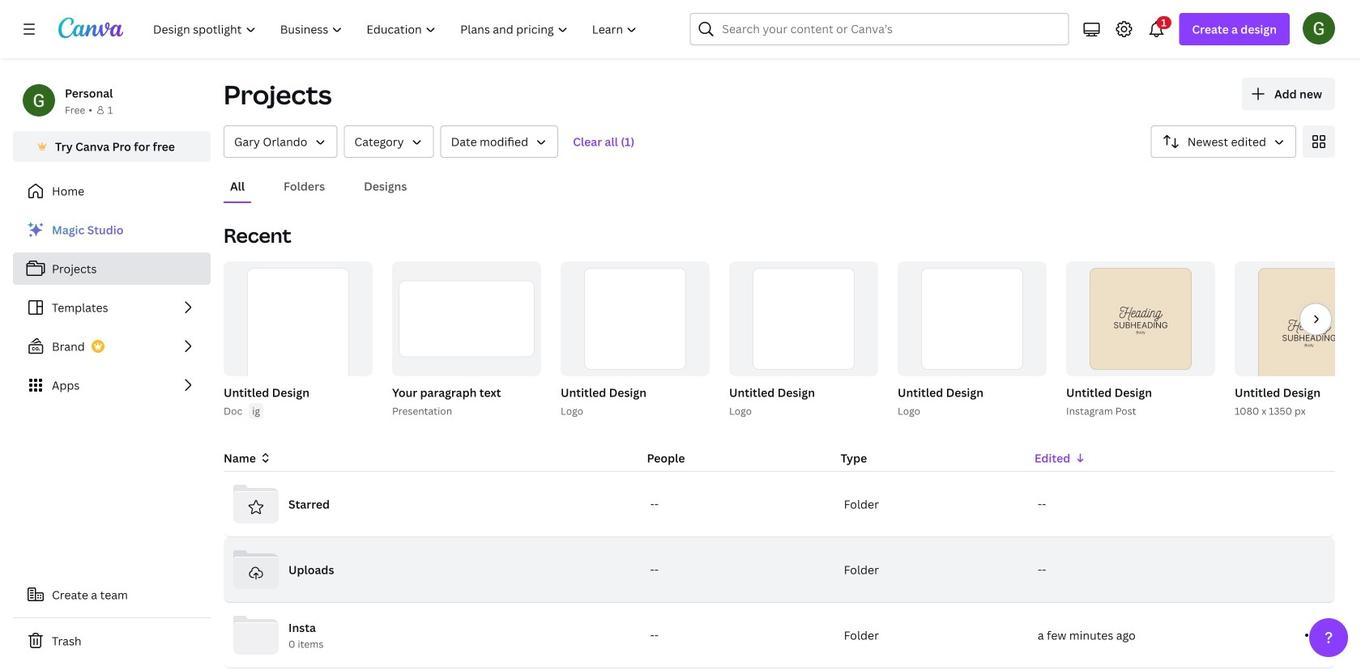 Task type: describe. For each thing, give the bounding box(es) containing it.
12 group from the left
[[1066, 262, 1215, 377]]

9 group from the left
[[894, 262, 1047, 420]]

14 group from the left
[[1235, 262, 1361, 396]]

2 group from the left
[[224, 262, 373, 413]]

4 group from the left
[[392, 262, 541, 377]]

7 group from the left
[[726, 262, 878, 420]]

6 group from the left
[[561, 262, 710, 377]]

Sort by button
[[1151, 126, 1296, 158]]

Category button
[[344, 126, 434, 158]]

gary orlando image
[[1303, 12, 1335, 44]]



Task type: vqa. For each thing, say whether or not it's contained in the screenshot.
group
yes



Task type: locate. For each thing, give the bounding box(es) containing it.
11 group from the left
[[1063, 262, 1215, 420]]

None search field
[[690, 13, 1069, 45]]

group
[[220, 262, 373, 420], [224, 262, 373, 413], [389, 262, 541, 420], [392, 262, 541, 377], [557, 262, 710, 420], [561, 262, 710, 377], [726, 262, 878, 420], [729, 262, 878, 377], [894, 262, 1047, 420], [898, 262, 1047, 377], [1063, 262, 1215, 420], [1066, 262, 1215, 377], [1231, 262, 1361, 420], [1235, 262, 1361, 396]]

Date modified button
[[440, 126, 558, 158]]

1 group from the left
[[220, 262, 373, 420]]

10 group from the left
[[898, 262, 1047, 377]]

top level navigation element
[[143, 13, 651, 45]]

3 group from the left
[[389, 262, 541, 420]]

13 group from the left
[[1231, 262, 1361, 420]]

list
[[13, 214, 211, 402]]

Owner button
[[224, 126, 337, 158]]

8 group from the left
[[729, 262, 878, 377]]

5 group from the left
[[557, 262, 710, 420]]

Search search field
[[722, 14, 1036, 45]]



